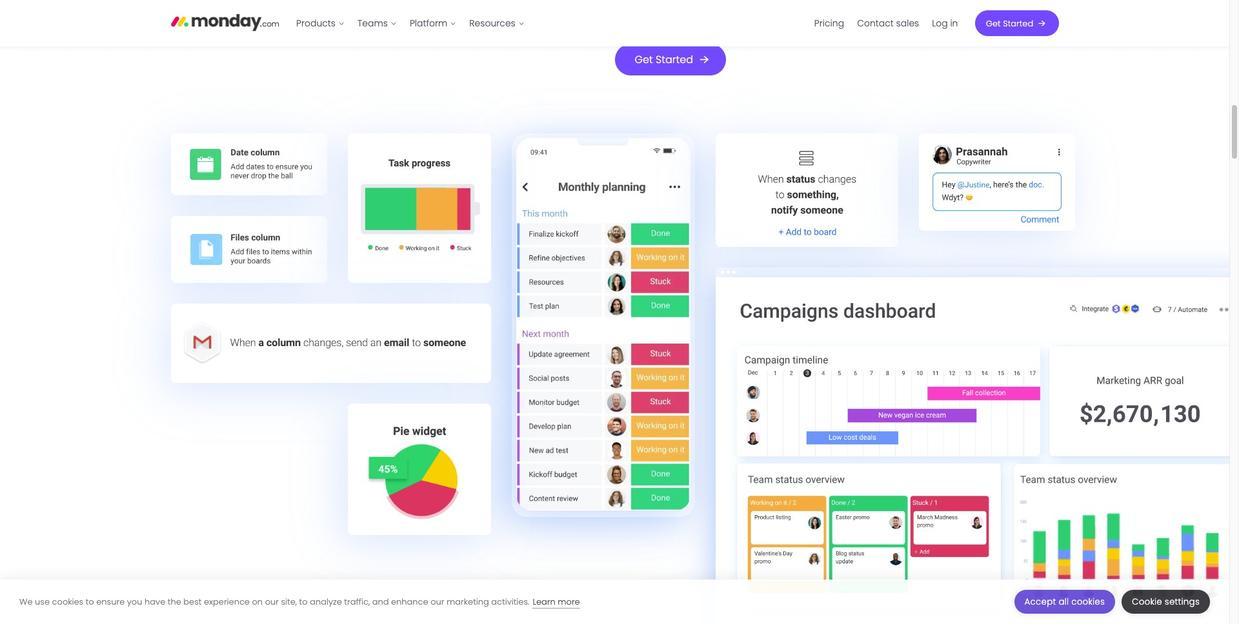 Task type: locate. For each thing, give the bounding box(es) containing it.
0 vertical spatial get started button
[[975, 10, 1059, 36]]

get started button
[[975, 10, 1059, 36], [615, 44, 726, 75]]

our
[[265, 596, 279, 609], [431, 596, 445, 609]]

monday.com logo image
[[171, 8, 280, 35]]

we
[[19, 596, 33, 609]]

1 vertical spatial get
[[635, 52, 653, 67]]

1 to from the left
[[86, 596, 94, 609]]

best
[[184, 596, 202, 609]]

get started down main element
[[635, 52, 693, 67]]

dialog
[[0, 580, 1230, 625]]

get down main element
[[635, 52, 653, 67]]

0 vertical spatial get
[[986, 17, 1001, 29]]

resources
[[470, 17, 516, 30]]

to
[[86, 596, 94, 609], [299, 596, 308, 609]]

log in link
[[926, 13, 965, 34]]

1 horizontal spatial get started button
[[975, 10, 1059, 36]]

we use cookies to ensure you have the best experience on our site, to analyze traffic, and enhance our marketing activities. learn more
[[19, 596, 580, 609]]

pricing
[[815, 17, 845, 30]]

get started
[[986, 17, 1034, 29], [635, 52, 693, 67]]

our right on
[[265, 596, 279, 609]]

to left ensure
[[86, 596, 94, 609]]

1 horizontal spatial started
[[1003, 17, 1034, 29]]

accept all cookies button
[[1015, 591, 1116, 615]]

cookies inside button
[[1072, 597, 1105, 609]]

settings
[[1165, 597, 1200, 609]]

0 horizontal spatial started
[[656, 52, 693, 67]]

to right site,
[[299, 596, 308, 609]]

and
[[372, 596, 389, 609]]

list containing pricing
[[808, 0, 965, 46]]

log
[[932, 17, 948, 30]]

our right enhance
[[431, 596, 445, 609]]

started down main element
[[656, 52, 693, 67]]

ensure
[[96, 596, 125, 609]]

1 horizontal spatial list
[[808, 0, 965, 46]]

1 horizontal spatial to
[[299, 596, 308, 609]]

1 vertical spatial get started button
[[615, 44, 726, 75]]

1 horizontal spatial get
[[986, 17, 1001, 29]]

have
[[145, 596, 165, 609]]

cookies right all
[[1072, 597, 1105, 609]]

2 list from the left
[[808, 0, 965, 46]]

sales
[[897, 17, 920, 30]]

0 horizontal spatial to
[[86, 596, 94, 609]]

1 horizontal spatial our
[[431, 596, 445, 609]]

learn
[[533, 596, 556, 609]]

platform link
[[403, 13, 463, 34]]

0 horizontal spatial cookies
[[52, 596, 83, 609]]

the
[[168, 596, 181, 609]]

get
[[986, 17, 1001, 29], [635, 52, 653, 67]]

started
[[1003, 17, 1034, 29], [656, 52, 693, 67]]

0 horizontal spatial get
[[635, 52, 653, 67]]

0 horizontal spatial our
[[265, 596, 279, 609]]

you
[[127, 596, 142, 609]]

1 vertical spatial started
[[656, 52, 693, 67]]

2 our from the left
[[431, 596, 445, 609]]

get right 'in'
[[986, 17, 1001, 29]]

on
[[252, 596, 263, 609]]

0 vertical spatial started
[[1003, 17, 1034, 29]]

site,
[[281, 596, 297, 609]]

started inside main element
[[1003, 17, 1034, 29]]

dialog containing we use cookies to ensure you have the best experience on our site, to analyze traffic, and enhance our marketing activities.
[[0, 580, 1230, 625]]

products
[[296, 17, 336, 30]]

all
[[1059, 597, 1069, 609]]

experience
[[204, 596, 250, 609]]

1 list from the left
[[290, 0, 531, 46]]

cookies right use
[[52, 596, 83, 609]]

cookies for all
[[1072, 597, 1105, 609]]

1 horizontal spatial cookies
[[1072, 597, 1105, 609]]

pricing link
[[808, 13, 851, 34]]

get for the top get started button
[[986, 17, 1001, 29]]

get started right 'in'
[[986, 17, 1034, 29]]

learn more link
[[533, 596, 580, 609]]

0 horizontal spatial list
[[290, 0, 531, 46]]

1 vertical spatial get started
[[635, 52, 693, 67]]

shape workflows, your way
[[171, 1, 495, 34]]

started right 'in'
[[1003, 17, 1034, 29]]

cookie settings button
[[1122, 591, 1211, 615]]

cookie
[[1132, 597, 1163, 609]]

1 horizontal spatial get started
[[986, 17, 1034, 29]]

products link
[[290, 13, 351, 34]]

0 vertical spatial get started
[[986, 17, 1034, 29]]

list
[[290, 0, 531, 46], [808, 0, 965, 46]]

get inside main element
[[986, 17, 1001, 29]]

cookies for use
[[52, 596, 83, 609]]

resources link
[[463, 13, 531, 34]]

cookies
[[52, 596, 83, 609], [1072, 597, 1105, 609]]



Task type: describe. For each thing, give the bounding box(es) containing it.
contact sales
[[857, 17, 920, 30]]

traffic,
[[344, 596, 370, 609]]

use
[[35, 596, 50, 609]]

0 horizontal spatial get started button
[[615, 44, 726, 75]]

main element
[[290, 0, 1059, 46]]

contact sales button
[[851, 13, 926, 34]]

accept all cookies
[[1025, 597, 1105, 609]]

marketing
[[447, 596, 489, 609]]

in
[[951, 17, 958, 30]]

analyze
[[310, 596, 342, 609]]

log in
[[932, 17, 958, 30]]

shape
[[171, 1, 245, 34]]

2 to from the left
[[299, 596, 308, 609]]

activities.
[[492, 596, 530, 609]]

platform
[[410, 17, 448, 30]]

1 our from the left
[[265, 596, 279, 609]]

contact
[[857, 17, 894, 30]]

more
[[558, 596, 580, 609]]

way
[[444, 1, 495, 34]]

list containing products
[[290, 0, 531, 46]]

get started inside main element
[[986, 17, 1034, 29]]

accept
[[1025, 597, 1057, 609]]

teams link
[[351, 13, 403, 34]]

get for get started button to the left
[[635, 52, 653, 67]]

teams
[[358, 17, 388, 30]]

workflows,
[[250, 1, 379, 34]]

enhance
[[391, 596, 428, 609]]

your
[[384, 1, 439, 34]]

cookie settings
[[1132, 597, 1200, 609]]

0 horizontal spatial get started
[[635, 52, 693, 67]]



Task type: vqa. For each thing, say whether or not it's contained in the screenshot.
Feature
no



